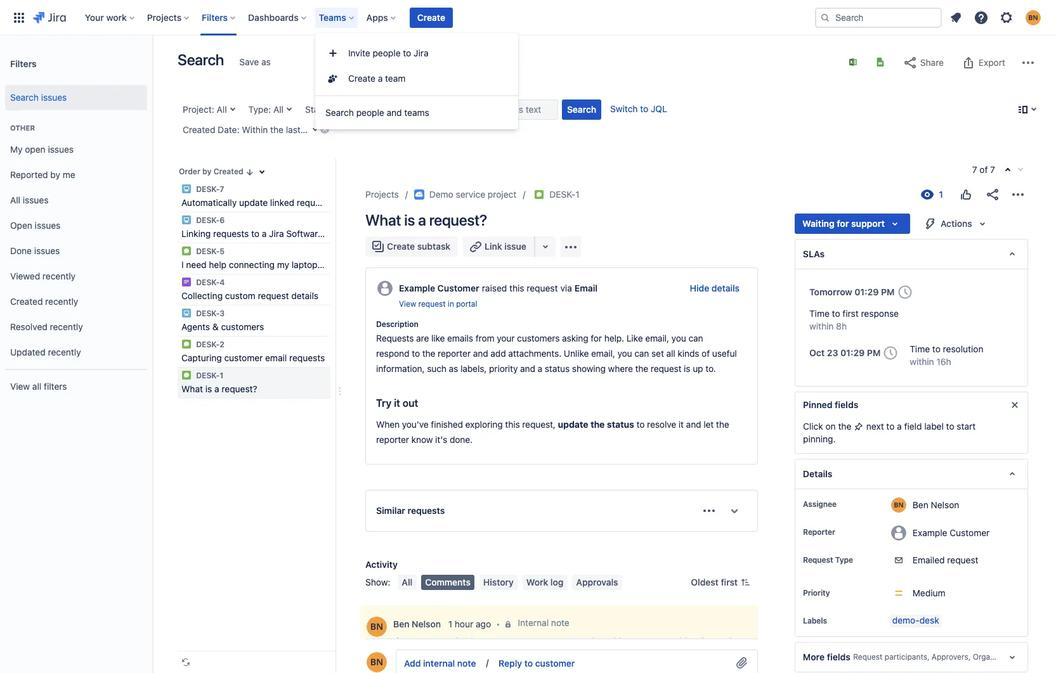 Task type: locate. For each thing, give the bounding box(es) containing it.
created inside "link"
[[214, 167, 243, 176]]

label
[[925, 421, 944, 432]]

2 vertical spatial it help image
[[182, 308, 192, 319]]

activity
[[366, 560, 398, 571]]

23
[[827, 348, 839, 359]]

hide message image
[[1008, 398, 1023, 413]]

ben nelson up example customer
[[913, 500, 960, 511]]

recently for created recently
[[45, 296, 78, 307]]

01:29 up response
[[855, 287, 879, 298]]

create inside button
[[417, 12, 446, 23]]

desk- for linking requests to a jira software issue
[[196, 216, 220, 225]]

your inside requests are like emails from your customers asking for help. like email, you can respond to the reporter and add attachments. unlike email, you can set all kinds of useful information, such as labels, priority and a status showing where the request is up to.
[[497, 333, 515, 344]]

reply to customer button
[[491, 654, 583, 674]]

create inside create a team button
[[348, 73, 376, 84]]

0 horizontal spatial what is a request?
[[182, 384, 257, 395]]

as
[[262, 56, 271, 67], [449, 364, 458, 375]]

open in microsoft excel image
[[848, 57, 859, 67]]

1 horizontal spatial customers
[[517, 333, 560, 344]]

status: all
[[305, 104, 347, 115]]

and inside if you ever need to have a super secret conversation with your team, add an internal comment and we'll make sure the reporter doesn't see it. you can also @ mention team mates here to notify them about your comment.
[[434, 652, 449, 663]]

pinned fields
[[803, 400, 859, 411]]

reporter
[[438, 348, 471, 359], [376, 435, 409, 446], [532, 652, 565, 663]]

by inside "link"
[[203, 167, 212, 176]]

1 vertical spatial is
[[684, 364, 691, 375]]

reporter pin to top. only you can see pinned fields. image
[[838, 528, 848, 538]]

comments
[[425, 578, 471, 588]]

all up open at the left top
[[10, 195, 20, 205]]

time up within 8h "button"
[[810, 308, 830, 319]]

hide details
[[690, 283, 740, 294]]

1 vertical spatial email,
[[591, 348, 615, 359]]

0 vertical spatial what is a request?
[[366, 211, 487, 229]]

settings image
[[1000, 10, 1015, 25]]

created for created recently
[[10, 296, 43, 307]]

within inside time to first response within 8h
[[810, 321, 834, 332]]

time for time to first response within 8h
[[810, 308, 830, 319]]

0 vertical spatial status
[[545, 364, 570, 375]]

to inside time to first response within 8h
[[832, 308, 841, 319]]

more fields
[[803, 652, 851, 663]]

ben nelson up ever
[[393, 619, 441, 630]]

clockicon image for tomorrow 01:29 pm
[[895, 282, 915, 303]]

it
[[394, 398, 400, 409], [679, 420, 684, 430]]

more fields element
[[795, 643, 1029, 673]]

0 horizontal spatial reporter
[[376, 435, 409, 446]]

1 vertical spatial it
[[679, 420, 684, 430]]

issues inside the search issues link
[[41, 92, 67, 103]]

search for search people and teams
[[326, 107, 354, 118]]

issues inside the open issues link
[[35, 220, 60, 231]]

invite people to jira image
[[326, 46, 341, 61]]

issues for all issues
[[23, 195, 49, 205]]

profile image of ben nelson image
[[367, 653, 387, 673]]

issues inside all issues link
[[23, 195, 49, 205]]

3 up agents & customers
[[220, 309, 225, 319]]

customers
[[221, 322, 264, 333], [517, 333, 560, 344]]

by left the me
[[50, 169, 60, 180]]

service request image for i
[[182, 246, 192, 256]]

group
[[315, 37, 518, 95]]

1 service request image from the top
[[182, 246, 192, 256]]

0 horizontal spatial your
[[497, 333, 515, 344]]

desk- up help
[[196, 247, 220, 256]]

2 vertical spatial your
[[526, 667, 544, 674]]

done
[[10, 245, 32, 256]]

to up 'we'll'
[[461, 637, 469, 647]]

1 vertical spatial people
[[356, 107, 384, 118]]

1 vertical spatial ben nelson
[[393, 619, 441, 630]]

0 horizontal spatial as
[[262, 56, 271, 67]]

it right try
[[394, 398, 400, 409]]

1 horizontal spatial jira
[[414, 48, 429, 58]]

2 horizontal spatial 7
[[991, 164, 996, 175]]

search inside group
[[10, 92, 39, 103]]

to up 8h
[[832, 308, 841, 319]]

7 up automatically
[[220, 185, 224, 194]]

updated
[[10, 347, 46, 358]]

your right from at the left of page
[[497, 333, 515, 344]]

2 service request image from the top
[[182, 340, 192, 350]]

clockicon image
[[895, 282, 915, 303], [881, 343, 901, 364]]

can left the set
[[635, 348, 649, 359]]

0 vertical spatial pm
[[882, 287, 895, 298]]

1 up add app image
[[576, 189, 580, 200]]

details
[[803, 469, 833, 480]]

1 down capturing
[[220, 371, 224, 381]]

desk-4
[[194, 278, 225, 287]]

first inside time to first response within 8h
[[843, 308, 859, 319]]

create subtask
[[387, 241, 451, 252]]

1 vertical spatial customer
[[535, 658, 575, 669]]

reporter down secret on the bottom of page
[[532, 652, 565, 663]]

search issues group
[[5, 81, 147, 114]]

my open issues
[[10, 144, 74, 155]]

open issues link
[[5, 213, 147, 239]]

3 it help image from the top
[[182, 308, 192, 319]]

all inside requests are like emails from your customers asking for help. like email, you can respond to the reporter and add attachments. unlike email, you can set all kinds of useful information, such as labels, priority and a status showing where the request is up to.
[[667, 348, 676, 359]]

created for created date: within the last 4 weeks, 2 days
[[183, 124, 215, 135]]

let
[[704, 420, 714, 430]]

team down invite people to jira
[[385, 73, 406, 84]]

note up conversation
[[551, 618, 570, 629]]

filters
[[44, 381, 67, 392]]

of left previous issue 'desk-2' ( type 'k' ) image at top right
[[980, 164, 988, 175]]

7 up "vote options: no one has voted for this issue yet." icon
[[973, 164, 978, 175]]

0 vertical spatial create
[[417, 12, 446, 23]]

is
[[404, 211, 415, 229], [684, 364, 691, 375], [205, 384, 212, 395]]

by right "order"
[[203, 167, 212, 176]]

your work
[[85, 12, 127, 23]]

actions image
[[1011, 187, 1026, 202]]

create for create subtask
[[387, 241, 415, 252]]

within left 8h
[[810, 321, 834, 332]]

1 horizontal spatial need
[[438, 637, 458, 647]]

search inside button
[[567, 104, 597, 115]]

status down unlike
[[545, 364, 570, 375]]

as inside button
[[262, 56, 271, 67]]

1 horizontal spatial ben nelson
[[913, 500, 960, 511]]

details down laptop
[[292, 291, 319, 301]]

request? down capturing customer email requests
[[222, 384, 257, 395]]

need up 'we'll'
[[438, 637, 458, 647]]

projects inside popup button
[[147, 12, 182, 23]]

menu bar
[[396, 576, 625, 591]]

by for order
[[203, 167, 212, 176]]

automatically update linked requests
[[182, 197, 333, 208]]

previous issue 'desk-2' ( type 'k' ) image
[[1003, 166, 1014, 176]]

0 vertical spatial internal
[[702, 637, 732, 647]]

0 horizontal spatial internal
[[423, 658, 455, 669]]

1 it help image from the top
[[182, 184, 192, 194]]

teams button
[[315, 7, 359, 28]]

reporter down the emails
[[438, 348, 471, 359]]

1 horizontal spatial status
[[607, 420, 635, 430]]

and inside 'button'
[[387, 107, 402, 118]]

0 vertical spatial 4
[[303, 124, 309, 135]]

desk- left copy link to issue image
[[550, 189, 576, 200]]

2 left days
[[342, 124, 347, 135]]

desk- down automatically
[[196, 216, 220, 225]]

copy link to comment image
[[570, 619, 580, 629]]

search up the "other"
[[10, 92, 39, 103]]

projects for projects popup button at the top left
[[147, 12, 182, 23]]

customers right &
[[221, 322, 264, 333]]

all right status:
[[337, 104, 347, 115]]

0 horizontal spatial you
[[401, 637, 416, 647]]

projects for projects link
[[366, 189, 399, 200]]

Search field
[[815, 7, 942, 28]]

1 horizontal spatial add
[[672, 637, 687, 647]]

0 horizontal spatial it
[[394, 398, 400, 409]]

dashboards button
[[244, 7, 311, 28]]

0 horizontal spatial desk-1
[[194, 371, 224, 381]]

the right the let
[[716, 420, 730, 430]]

oct
[[810, 348, 825, 359]]

reporter inside requests are like emails from your customers asking for help. like email, you can respond to the reporter and add attachments. unlike email, you can set all kinds of useful information, such as labels, priority and a status showing where the request is up to.
[[438, 348, 471, 359]]

all up date:
[[217, 104, 227, 115]]

1 horizontal spatial by
[[203, 167, 212, 176]]

1 horizontal spatial all
[[667, 348, 676, 359]]

recently
[[42, 271, 76, 282], [45, 296, 78, 307], [50, 321, 83, 332], [48, 347, 81, 358]]

view request in portal link
[[399, 299, 478, 310]]

create up invite people to jira button
[[417, 12, 446, 23]]

banner
[[0, 0, 1057, 36]]

and
[[387, 107, 402, 118], [473, 348, 488, 359], [520, 364, 536, 375], [686, 420, 702, 430], [434, 652, 449, 663]]

show image
[[725, 501, 745, 522]]

people for invite
[[373, 48, 401, 58]]

issues up open issues
[[23, 195, 49, 205]]

jira left software on the top
[[269, 228, 284, 239]]

oldest
[[691, 578, 719, 588]]

0 horizontal spatial add
[[491, 348, 506, 359]]

in
[[448, 300, 454, 309]]

1 vertical spatial fields
[[828, 652, 851, 663]]

linking requests to a jira software issue
[[182, 228, 347, 239]]

request down example customer
[[948, 555, 979, 566]]

fields up on
[[835, 400, 859, 411]]

issues for open issues
[[35, 220, 60, 231]]

1 vertical spatial pm
[[867, 348, 881, 359]]

1 vertical spatial 2
[[220, 340, 225, 350]]

switch to jql link
[[611, 103, 668, 114]]

add inside requests are like emails from your customers asking for help. like email, you can respond to the reporter and add attachments. unlike email, you can set all kinds of useful information, such as labels, priority and a status showing where the request is up to.
[[491, 348, 506, 359]]

1 horizontal spatial it
[[679, 420, 684, 430]]

to up create a team button
[[403, 48, 411, 58]]

status left resolve
[[607, 420, 635, 430]]

recently for viewed recently
[[42, 271, 76, 282]]

example for example customer
[[913, 528, 948, 539]]

all right type: at the left
[[273, 104, 284, 115]]

a left field
[[897, 421, 902, 432]]

by inside 'link'
[[50, 169, 60, 180]]

0 horizontal spatial jira
[[269, 228, 284, 239]]

resolved
[[10, 321, 47, 332]]

issues inside done issues link
[[34, 245, 60, 256]]

1 horizontal spatial desk-1
[[550, 189, 580, 200]]

of up to.
[[702, 348, 710, 359]]

team,
[[647, 637, 670, 647]]

can down team,
[[644, 652, 659, 663]]

0 horizontal spatial 7
[[220, 185, 224, 194]]

add left the 'an'
[[672, 637, 687, 647]]

view inside 'link'
[[399, 300, 416, 309]]

a right have
[[493, 637, 497, 647]]

nelson up example customer
[[931, 500, 960, 511]]

team
[[385, 73, 406, 84], [725, 652, 746, 663]]

jira image
[[33, 10, 66, 25], [33, 10, 66, 25]]

appswitcher icon image
[[11, 10, 27, 25]]

1 vertical spatial your
[[627, 637, 644, 647]]

0 vertical spatial is
[[404, 211, 415, 229]]

0 vertical spatial customers
[[221, 322, 264, 333]]

oldest first
[[691, 578, 738, 588]]

0 horizontal spatial 1
[[220, 371, 224, 381]]

resolved recently
[[10, 321, 83, 332]]

remove criteria image
[[320, 124, 330, 135]]

add
[[404, 658, 421, 669]]

to down automatically update linked requests
[[251, 228, 260, 239]]

1 vertical spatial example
[[913, 528, 948, 539]]

2 it help image from the top
[[182, 215, 192, 225]]

this left request,
[[505, 420, 520, 430]]

linked
[[270, 197, 295, 208]]

your right about
[[526, 667, 544, 674]]

1 horizontal spatial is
[[404, 211, 415, 229]]

customer
[[438, 283, 480, 294], [950, 528, 990, 539]]

0 vertical spatial service request image
[[535, 190, 545, 200]]

to right here
[[441, 667, 449, 674]]

people up create a team
[[373, 48, 401, 58]]

work log
[[527, 578, 564, 588]]

link
[[485, 241, 502, 252]]

people inside button
[[373, 48, 401, 58]]

service request image
[[535, 190, 545, 200], [182, 371, 192, 381]]

fields for pinned fields
[[835, 400, 859, 411]]

0 vertical spatial need
[[186, 260, 207, 270]]

and up here
[[434, 652, 449, 663]]

0 horizontal spatial customers
[[221, 322, 264, 333]]

first
[[843, 308, 859, 319], [721, 578, 738, 588]]

last
[[286, 124, 301, 135]]

search for search issues
[[10, 92, 39, 103]]

1 vertical spatial ben
[[393, 619, 410, 630]]

internal
[[702, 637, 732, 647], [423, 658, 455, 669]]

&
[[213, 322, 219, 333]]

service request with approvals image
[[182, 277, 192, 287]]

0 horizontal spatial view
[[10, 381, 30, 392]]

1 horizontal spatial internal
[[702, 637, 732, 647]]

clockicon image left the within 16h button
[[881, 343, 901, 364]]

example
[[399, 283, 435, 294], [913, 528, 948, 539]]

customer up emailed request
[[950, 528, 990, 539]]

out
[[403, 398, 418, 409]]

done.
[[450, 435, 473, 446]]

within
[[810, 321, 834, 332], [910, 357, 935, 367]]

search inside 'button'
[[326, 107, 354, 118]]

sidebar navigation image
[[138, 51, 166, 76]]

can inside if you ever need to have a super secret conversation with your team, add an internal comment and we'll make sure the reporter doesn't see it. you can also @ mention team mates here to notify them about your comment.
[[644, 652, 659, 663]]

0 vertical spatial it help image
[[182, 184, 192, 194]]

resolved recently link
[[5, 315, 147, 340]]

jira
[[414, 48, 429, 58], [269, 228, 284, 239]]

1 vertical spatial of
[[702, 348, 710, 359]]

request? down demo service project link
[[429, 211, 487, 229]]

customer for example customer raised this request via email
[[438, 283, 480, 294]]

like
[[627, 333, 643, 344]]

1 vertical spatial customers
[[517, 333, 560, 344]]

0 vertical spatial add
[[491, 348, 506, 359]]

recently down resolved recently link
[[48, 347, 81, 358]]

1 vertical spatial create
[[348, 73, 376, 84]]

1 horizontal spatial first
[[843, 308, 859, 319]]

create for create
[[417, 12, 446, 23]]

1 horizontal spatial note
[[551, 618, 570, 629]]

0 vertical spatial view
[[399, 300, 416, 309]]

1 vertical spatial need
[[438, 637, 458, 647]]

you
[[627, 652, 642, 663]]

request left via
[[527, 283, 558, 294]]

to
[[403, 48, 411, 58], [641, 103, 649, 114], [251, 228, 260, 239], [320, 260, 328, 270], [832, 308, 841, 319], [933, 344, 941, 355], [412, 348, 420, 359], [637, 420, 645, 430], [887, 421, 895, 432], [947, 421, 955, 432], [461, 637, 469, 647], [525, 658, 533, 669], [441, 667, 449, 674]]

requests
[[297, 197, 333, 208], [213, 228, 249, 239], [289, 353, 325, 364], [408, 506, 445, 517]]

share image
[[986, 187, 1001, 202]]

link web pages and more image
[[538, 239, 553, 254]]

pm up response
[[882, 287, 895, 298]]

service request image for capturing
[[182, 340, 192, 350]]

via
[[561, 283, 572, 294]]

2 vertical spatial reporter
[[532, 652, 565, 663]]

pinned
[[803, 400, 833, 411]]

note inside button
[[457, 658, 476, 669]]

weeks,
[[311, 124, 339, 135]]

your
[[497, 333, 515, 344], [627, 637, 644, 647], [526, 667, 544, 674]]

0 vertical spatial customer
[[438, 283, 480, 294]]

all inside button
[[402, 578, 413, 588]]

your up you
[[627, 637, 644, 647]]

it help image for agents & customers
[[182, 308, 192, 319]]

updated recently link
[[5, 340, 147, 366]]

1 horizontal spatial view
[[399, 300, 416, 309]]

fields right more
[[828, 652, 851, 663]]

search button
[[562, 100, 602, 120]]

1 horizontal spatial reporter
[[438, 348, 471, 359]]

2 down agents & customers
[[220, 340, 225, 350]]

recently up created recently
[[42, 271, 76, 282]]

click
[[803, 421, 824, 432]]

share link
[[897, 53, 951, 73]]

request inside requests are like emails from your customers asking for help. like email, you can respond to the reporter and add attachments. unlike email, you can set all kinds of useful information, such as labels, priority and a status showing where the request is up to.
[[651, 364, 682, 375]]

it help image for linking requests to a jira software issue
[[182, 215, 192, 225]]

service request image left desk-1 link
[[535, 190, 545, 200]]

1 vertical spatial team
[[725, 652, 746, 663]]

0 vertical spatial what
[[366, 211, 401, 229]]

copy link to issue image
[[577, 189, 587, 199]]

open issues
[[10, 220, 60, 231]]

emails
[[447, 333, 473, 344]]

1 horizontal spatial projects
[[366, 189, 399, 200]]

Search issues using keywords text field
[[482, 100, 558, 120]]

a inside the next to a field label to start pinning.
[[897, 421, 902, 432]]

demo-
[[893, 616, 920, 626]]

and left the let
[[686, 420, 702, 430]]

recently for resolved recently
[[50, 321, 83, 332]]

projects button
[[143, 7, 194, 28]]

0 vertical spatial this
[[510, 283, 525, 294]]

1 vertical spatial internal
[[423, 658, 455, 669]]

7 left previous issue 'desk-2' ( type 'k' ) image at top right
[[991, 164, 996, 175]]

not available - this is the last issue image
[[1016, 165, 1026, 175]]

time for time to resolution within 16h
[[910, 344, 930, 355]]

customer inside button
[[535, 658, 575, 669]]

created down viewed at the top of the page
[[10, 296, 43, 307]]

jira inside button
[[414, 48, 429, 58]]

desk-1 up add app image
[[550, 189, 580, 200]]

service request image
[[182, 246, 192, 256], [182, 340, 192, 350]]

add up 'priority'
[[491, 348, 506, 359]]

1 horizontal spatial team
[[725, 652, 746, 663]]

search issues link
[[5, 85, 147, 110]]

search left "switch" at the right top of page
[[567, 104, 597, 115]]

1 vertical spatial clockicon image
[[881, 343, 901, 364]]

to.
[[706, 364, 716, 375]]

0 vertical spatial update
[[239, 197, 268, 208]]

desk- for what is a request?
[[196, 371, 220, 381]]

history button
[[480, 576, 518, 591]]

create
[[417, 12, 446, 23], [348, 73, 376, 84], [387, 241, 415, 252]]

create up printer
[[387, 241, 415, 252]]

01:29 right 23
[[841, 348, 865, 359]]

status inside requests are like emails from your customers asking for help. like email, you can respond to the reporter and add attachments. unlike email, you can set all kinds of useful information, such as labels, priority and a status showing where the request is up to.
[[545, 364, 570, 375]]

custom
[[225, 291, 256, 301]]

first inside button
[[721, 578, 738, 588]]

0 vertical spatial 1
[[576, 189, 580, 200]]

0 vertical spatial it
[[394, 398, 400, 409]]

filters inside popup button
[[202, 12, 228, 23]]

1 vertical spatial you
[[618, 348, 632, 359]]

you up kinds
[[672, 333, 687, 344]]

all right the set
[[667, 348, 676, 359]]

time to first response within 8h
[[810, 308, 899, 332]]

clockicon image for oct 23 01:29 pm
[[881, 343, 901, 364]]

the right on
[[839, 421, 852, 432]]

where
[[608, 364, 633, 375]]

issue inside link issue button
[[505, 241, 527, 252]]

create inside create subtask button
[[387, 241, 415, 252]]

example up emailed
[[913, 528, 948, 539]]

request inside view request in portal 'link'
[[419, 300, 446, 309]]

to down are
[[412, 348, 420, 359]]

time inside time to resolution within 16h
[[910, 344, 930, 355]]

0 vertical spatial people
[[373, 48, 401, 58]]

issues for done issues
[[34, 245, 60, 256]]

time inside time to first response within 8h
[[810, 308, 830, 319]]

work
[[527, 578, 548, 588]]

desk- up collecting
[[196, 278, 220, 287]]

created inside other group
[[10, 296, 43, 307]]

people inside 'button'
[[356, 107, 384, 118]]

all for project: all
[[217, 104, 227, 115]]

details right hide
[[712, 283, 740, 294]]

help image
[[974, 10, 989, 25]]

for right waiting
[[837, 218, 849, 229]]

0 vertical spatial time
[[810, 308, 830, 319]]

it help image up agents
[[182, 308, 192, 319]]

customers inside requests are like emails from your customers asking for help. like email, you can respond to the reporter and add attachments. unlike email, you can set all kinds of useful information, such as labels, priority and a status showing where the request is up to.
[[517, 333, 560, 344]]

if
[[393, 637, 399, 647]]

resolution
[[943, 344, 984, 355]]

people up days
[[356, 107, 384, 118]]

comments button
[[422, 576, 475, 591]]

to up the within 16h button
[[933, 344, 941, 355]]

what is a request? down demo service project icon
[[366, 211, 487, 229]]

ben down details element
[[913, 500, 929, 511]]

it help image
[[182, 184, 192, 194], [182, 215, 192, 225], [182, 308, 192, 319]]

1 vertical spatial jira
[[269, 228, 284, 239]]

created
[[183, 124, 215, 135], [214, 167, 243, 176], [10, 296, 43, 307]]

need right i
[[186, 260, 207, 270]]

0 horizontal spatial service request image
[[182, 371, 192, 381]]

time up the within 16h button
[[910, 344, 930, 355]]

1 horizontal spatial issue
[[505, 241, 527, 252]]

need
[[186, 260, 207, 270], [438, 637, 458, 647]]

0 horizontal spatial customer
[[224, 353, 263, 364]]

add internal note
[[404, 658, 476, 669]]

0 vertical spatial reporter
[[438, 348, 471, 359]]

it.
[[617, 652, 624, 663]]

to left resolve
[[637, 420, 645, 430]]

a inside requests are like emails from your customers asking for help. like email, you can respond to the reporter and add attachments. unlike email, you can set all kinds of useful information, such as labels, priority and a status showing where the request is up to.
[[538, 364, 543, 375]]

invite people to jira button
[[315, 41, 518, 66]]



Task type: vqa. For each thing, say whether or not it's contained in the screenshot.
PM
yes



Task type: describe. For each thing, give the bounding box(es) containing it.
1 horizontal spatial of
[[980, 164, 988, 175]]

open
[[10, 220, 32, 231]]

details inside button
[[712, 283, 740, 294]]

tomorrow 01:29 pm
[[810, 287, 895, 298]]

done issues
[[10, 245, 60, 256]]

1 horizontal spatial 4
[[303, 124, 309, 135]]

desk-5
[[194, 247, 225, 256]]

to left jql
[[641, 103, 649, 114]]

team inside button
[[385, 73, 406, 84]]

useful
[[713, 348, 737, 359]]

newest first image
[[741, 578, 751, 588]]

attachments.
[[509, 348, 562, 359]]

your profile and settings image
[[1026, 10, 1041, 25]]

with
[[607, 637, 624, 647]]

recently for updated recently
[[48, 347, 81, 358]]

0 horizontal spatial details
[[292, 291, 319, 301]]

agents
[[182, 322, 210, 333]]

mates
[[393, 667, 418, 674]]

is inside requests are like emails from your customers asking for help. like email, you can respond to the reporter and add attachments. unlike email, you can set all kinds of useful information, such as labels, priority and a status showing where the request is up to.
[[684, 364, 691, 375]]

if you ever need to have a super secret conversation with your team, add an internal comment and we'll make sure the reporter doesn't see it. you can also @ mention team mates here to notify them about your comment.
[[393, 637, 748, 674]]

banner containing your work
[[0, 0, 1057, 36]]

open in google sheets image
[[876, 57, 886, 67]]

time to resolution within 16h
[[910, 344, 984, 367]]

created date: within the last 4 weeks, 2 days
[[183, 124, 369, 135]]

request down my
[[258, 291, 289, 301]]

slas element
[[795, 239, 1029, 270]]

create for create a team
[[348, 73, 376, 84]]

0 vertical spatial 2
[[342, 124, 347, 135]]

within
[[242, 124, 268, 135]]

sure
[[496, 652, 514, 663]]

requests are like emails from your customers asking for help. like email, you can respond to the reporter and add attachments. unlike email, you can set all kinds of useful information, such as labels, priority and a status showing where the request is up to.
[[376, 333, 740, 375]]

internal inside if you ever need to have a super secret conversation with your team, add an internal comment and we'll make sure the reporter doesn't see it. you can also @ mention team mates here to notify them about your comment.
[[702, 637, 732, 647]]

comment
[[393, 652, 432, 663]]

notifications image
[[949, 10, 964, 25]]

a inside create a team button
[[378, 73, 383, 84]]

the down are
[[422, 348, 436, 359]]

a down demo service project icon
[[418, 211, 426, 229]]

teams
[[404, 107, 430, 118]]

2 horizontal spatial you
[[672, 333, 687, 344]]

demo service project image
[[414, 190, 424, 200]]

know
[[412, 435, 433, 446]]

search for search button
[[567, 104, 597, 115]]

details element
[[795, 460, 1029, 490]]

for inside requests are like emails from your customers asking for help. like email, you can respond to the reporter and add attachments. unlike email, you can set all kinds of useful information, such as labels, priority and a status showing where the request is up to.
[[591, 333, 602, 344]]

here
[[421, 667, 439, 674]]

emailed
[[913, 555, 945, 566]]

1 horizontal spatial update
[[558, 420, 589, 430]]

1 vertical spatial service request image
[[182, 371, 192, 381]]

0 horizontal spatial 2
[[220, 340, 225, 350]]

0 horizontal spatial ben
[[393, 619, 410, 630]]

my
[[10, 144, 23, 155]]

and down from at the left of page
[[473, 348, 488, 359]]

0 horizontal spatial ben nelson
[[393, 619, 441, 630]]

requests down the 6
[[213, 228, 249, 239]]

0 horizontal spatial is
[[205, 384, 212, 395]]

desk- for i need help connecting my laptop to the level 3 printer
[[196, 247, 220, 256]]

1 vertical spatial can
[[635, 348, 649, 359]]

0 vertical spatial ben
[[913, 500, 929, 511]]

1 horizontal spatial 7
[[973, 164, 978, 175]]

email
[[265, 353, 287, 364]]

internal inside button
[[423, 658, 455, 669]]

the down showing
[[591, 420, 605, 430]]

1 horizontal spatial pm
[[882, 287, 895, 298]]

viewed
[[10, 271, 40, 282]]

for inside dropdown button
[[837, 218, 849, 229]]

create a team
[[348, 73, 406, 84]]

the inside the to resolve it and let the reporter know it's done.
[[716, 420, 730, 430]]

people for search
[[356, 107, 384, 118]]

1 horizontal spatial service request image
[[535, 190, 545, 200]]

0 vertical spatial request?
[[429, 211, 487, 229]]

desk- for capturing customer email requests
[[196, 340, 220, 350]]

1 vertical spatial 01:29
[[841, 348, 865, 359]]

the left 'level'
[[331, 260, 344, 270]]

open
[[25, 144, 46, 155]]

to inside requests are like emails from your customers asking for help. like email, you can respond to the reporter and add attachments. unlike email, you can set all kinds of useful information, such as labels, priority and a status showing where the request is up to.
[[412, 348, 420, 359]]

your work button
[[81, 7, 139, 28]]

0 vertical spatial can
[[689, 333, 704, 344]]

subtask
[[417, 241, 451, 252]]

date:
[[218, 124, 240, 135]]

menu bar containing all
[[396, 576, 625, 591]]

add inside if you ever need to have a super secret conversation with your team, add an internal comment and we'll make sure the reporter doesn't see it. you can also @ mention team mates here to notify them about your comment.
[[672, 637, 687, 647]]

all button
[[398, 576, 416, 591]]

0 vertical spatial note
[[551, 618, 570, 629]]

0 horizontal spatial filters
[[10, 58, 37, 69]]

up
[[693, 364, 703, 375]]

capturing
[[182, 353, 222, 364]]

to right 'reply'
[[525, 658, 533, 669]]

issues for search issues
[[41, 92, 67, 103]]

1 vertical spatial 4
[[220, 278, 225, 287]]

slas
[[803, 249, 825, 260]]

1 vertical spatial 1
[[220, 371, 224, 381]]

5
[[220, 247, 225, 256]]

it help image for automatically update linked requests
[[182, 184, 192, 194]]

search image
[[821, 12, 831, 23]]

1 vertical spatial request?
[[222, 384, 257, 395]]

reported by me link
[[5, 162, 147, 188]]

add internal note button
[[397, 654, 484, 674]]

viewed recently
[[10, 271, 76, 282]]

waiting for support
[[803, 218, 885, 229]]

0 vertical spatial desk-1
[[550, 189, 580, 200]]

your
[[85, 12, 104, 23]]

tomorrow
[[810, 287, 853, 298]]

desk- for agents & customers
[[196, 309, 220, 319]]

issues inside the my open issues link
[[48, 144, 74, 155]]

the left last
[[270, 124, 284, 135]]

within inside time to resolution within 16h
[[910, 357, 935, 367]]

0 horizontal spatial need
[[186, 260, 207, 270]]

and inside the to resolve it and let the reporter know it's done.
[[686, 420, 702, 430]]

next to a field label to start pinning.
[[803, 421, 976, 445]]

it inside the to resolve it and let the reporter know it's done.
[[679, 420, 684, 430]]

team inside if you ever need to have a super secret conversation with your team, add an internal comment and we'll make sure the reporter doesn't see it. you can also @ mention team mates here to notify them about your comment.
[[725, 652, 746, 663]]

0 horizontal spatial issue
[[325, 228, 347, 239]]

desk- for automatically update linked requests
[[196, 185, 220, 194]]

apps
[[367, 12, 388, 23]]

to inside time to resolution within 16h
[[933, 344, 941, 355]]

and down attachments.
[[520, 364, 536, 375]]

requests right similar
[[408, 506, 445, 517]]

all inside other group
[[10, 195, 20, 205]]

search down filters popup button
[[178, 51, 224, 69]]

export
[[979, 57, 1006, 68]]

vote options: no one has voted for this issue yet. image
[[959, 187, 974, 202]]

link issue
[[485, 241, 527, 252]]

search people and teams button
[[315, 100, 518, 126]]

view all filters
[[10, 381, 67, 392]]

medium
[[913, 588, 946, 599]]

1 vertical spatial nelson
[[412, 619, 441, 630]]

1 vertical spatial what
[[182, 384, 203, 395]]

0 horizontal spatial email,
[[591, 348, 615, 359]]

all issues
[[10, 195, 49, 205]]

save as button
[[233, 52, 277, 72]]

printer
[[375, 260, 402, 270]]

priority
[[489, 364, 518, 375]]

to right next
[[887, 421, 895, 432]]

0 vertical spatial customer
[[224, 353, 263, 364]]

all for status: all
[[337, 104, 347, 115]]

requests right linked at the top left of page
[[297, 197, 333, 208]]

all for type: all
[[273, 104, 284, 115]]

16h
[[937, 357, 952, 367]]

add app image
[[563, 240, 579, 255]]

created recently
[[10, 296, 78, 307]]

to inside the to resolve it and let the reporter know it's done.
[[637, 420, 645, 430]]

of inside requests are like emails from your customers asking for help. like email, you can respond to the reporter and add attachments. unlike email, you can set all kinds of useful information, such as labels, priority and a status showing where the request is up to.
[[702, 348, 710, 359]]

a inside if you ever need to have a super secret conversation with your team, add an internal comment and we'll make sure the reporter doesn't see it. you can also @ mention team mates here to notify them about your comment.
[[493, 637, 497, 647]]

you inside if you ever need to have a super secret conversation with your team, add an internal comment and we'll make sure the reporter doesn't see it. you can also @ mention team mates here to notify them about your comment.
[[401, 637, 416, 647]]

save
[[239, 56, 259, 67]]

1 horizontal spatial you
[[618, 348, 632, 359]]

/
[[484, 658, 491, 668]]

add attachment image
[[735, 656, 750, 671]]

1 vertical spatial this
[[505, 420, 520, 430]]

to left start
[[947, 421, 955, 432]]

primary element
[[8, 0, 815, 35]]

requests right email
[[289, 353, 325, 364]]

search issues
[[10, 92, 67, 103]]

collecting
[[182, 291, 223, 301]]

also
[[661, 652, 678, 663]]

reported
[[10, 169, 48, 180]]

type
[[836, 556, 854, 565]]

similar requests
[[376, 506, 445, 517]]

ago
[[476, 619, 491, 630]]

desk-3
[[194, 309, 225, 319]]

switch to jql
[[611, 103, 668, 114]]

view for view request in portal
[[399, 300, 416, 309]]

1 vertical spatial 3
[[220, 309, 225, 319]]

view for view all filters
[[10, 381, 30, 392]]

like
[[432, 333, 445, 344]]

projects link
[[366, 187, 399, 202]]

example customer
[[913, 528, 990, 539]]

field
[[905, 421, 922, 432]]

need inside if you ever need to have a super secret conversation with your team, add an internal comment and we'll make sure the reporter doesn't see it. you can also @ mention team mates here to notify them about your comment.
[[438, 637, 458, 647]]

them
[[477, 667, 498, 674]]

by for reported
[[50, 169, 60, 180]]

0 vertical spatial ben nelson
[[913, 500, 960, 511]]

0 vertical spatial 3
[[367, 260, 373, 270]]

the inside if you ever need to have a super secret conversation with your team, add an internal comment and we'll make sure the reporter doesn't see it. you can also @ mention team mates here to notify them about your comment.
[[516, 652, 529, 663]]

actions button
[[916, 214, 998, 234]]

fields for more fields
[[828, 652, 851, 663]]

small image
[[245, 168, 255, 178]]

to right laptop
[[320, 260, 328, 270]]

similar
[[376, 506, 406, 517]]

hide
[[690, 283, 710, 294]]

reporter inside if you ever need to have a super secret conversation with your team, add an internal comment and we'll make sure the reporter doesn't see it. you can also @ mention team mates here to notify them about your comment.
[[532, 652, 565, 663]]

1 vertical spatial status
[[607, 420, 635, 430]]

the right where
[[636, 364, 649, 375]]

show:
[[366, 578, 391, 588]]

1 horizontal spatial nelson
[[931, 500, 960, 511]]

group containing invite people to jira
[[315, 37, 518, 95]]

as inside requests are like emails from your customers asking for help. like email, you can respond to the reporter and add attachments. unlike email, you can set all kinds of useful information, such as labels, priority and a status showing where the request is up to.
[[449, 364, 458, 375]]

1 horizontal spatial 1
[[448, 619, 453, 630]]

0 vertical spatial 01:29
[[855, 287, 879, 298]]

requests
[[376, 333, 414, 344]]

example for example customer raised this request via email
[[399, 283, 435, 294]]

0 horizontal spatial update
[[239, 197, 268, 208]]

desk- for collecting custom request details
[[196, 278, 220, 287]]

history
[[484, 578, 514, 588]]

demo-desk
[[893, 616, 940, 626]]

0 horizontal spatial pm
[[867, 348, 881, 359]]

viewed recently link
[[5, 264, 147, 289]]

waiting
[[803, 218, 835, 229]]

0 vertical spatial email,
[[646, 333, 670, 344]]

other
[[10, 124, 35, 132]]

comment.
[[546, 667, 587, 674]]

6
[[220, 216, 225, 225]]

2 horizontal spatial 1
[[576, 189, 580, 200]]

customer for example customer
[[950, 528, 990, 539]]

reporter inside the to resolve it and let the reporter know it's done.
[[376, 435, 409, 446]]

a down automatically update linked requests
[[262, 228, 267, 239]]

a down capturing
[[215, 384, 219, 395]]

view request in portal
[[399, 300, 478, 309]]

hide details button
[[683, 279, 748, 299]]

create subtask button
[[366, 237, 458, 257]]

start
[[957, 421, 976, 432]]

assignee
[[803, 500, 837, 510]]

status:
[[305, 104, 334, 115]]

other group
[[5, 110, 147, 369]]

1 vertical spatial all
[[32, 381, 41, 392]]



